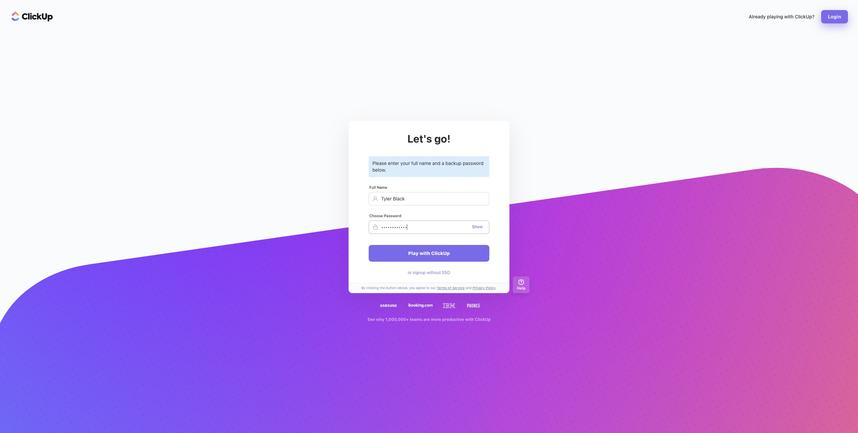 Task type: locate. For each thing, give the bounding box(es) containing it.
1 vertical spatial clickup
[[475, 317, 491, 322]]

and left the privacy
[[466, 286, 472, 290]]

0 horizontal spatial clickup
[[431, 251, 450, 256]]

.
[[496, 286, 497, 290]]

let's go!
[[408, 133, 451, 145]]

already playing with clickup?
[[749, 14, 815, 19]]

without
[[427, 270, 441, 275]]

clickup inside the play with clickup "button"
[[431, 251, 450, 256]]

with right the productive
[[465, 317, 474, 322]]

already
[[749, 14, 766, 19]]

help
[[517, 286, 526, 291]]

the
[[380, 286, 385, 290]]

and
[[432, 161, 440, 166], [466, 286, 472, 290]]

0 horizontal spatial with
[[420, 251, 430, 256]]

a
[[442, 161, 444, 166]]

choose password
[[369, 214, 401, 218]]

0 vertical spatial with
[[784, 14, 794, 19]]

clickup up sso
[[431, 251, 450, 256]]

terms of service link
[[436, 286, 466, 291]]

with right play
[[420, 251, 430, 256]]

full
[[411, 161, 418, 166]]

1 horizontal spatial with
[[465, 317, 474, 322]]

clicking
[[366, 286, 379, 290]]

enter
[[388, 161, 399, 166]]

go!
[[434, 133, 451, 145]]

privacy policy link
[[472, 286, 496, 291]]

1 vertical spatial with
[[420, 251, 430, 256]]

1 vertical spatial and
[[466, 286, 472, 290]]

with
[[784, 14, 794, 19], [420, 251, 430, 256], [465, 317, 474, 322]]

show link
[[472, 224, 483, 229]]

clickup
[[431, 251, 450, 256], [475, 317, 491, 322]]

below.
[[372, 167, 386, 173]]

service
[[452, 286, 465, 290]]

privacy
[[473, 286, 485, 290]]

2 horizontal spatial with
[[784, 14, 794, 19]]

are
[[423, 317, 430, 322]]

name
[[419, 161, 431, 166]]

login link
[[821, 10, 848, 23]]

choose
[[369, 214, 383, 218]]

teams
[[410, 317, 422, 322]]

or
[[408, 270, 412, 275]]

0 horizontal spatial and
[[432, 161, 440, 166]]

policy
[[486, 286, 496, 290]]

playing
[[767, 14, 783, 19]]

name
[[377, 185, 387, 190]]

signup
[[413, 270, 426, 275]]

help link
[[513, 277, 530, 294]]

please
[[372, 161, 387, 166]]

productive
[[442, 317, 464, 322]]

clickup right the productive
[[475, 317, 491, 322]]

Choose Password password field
[[369, 221, 489, 234]]

and inside please enter your full name and a backup password below.
[[432, 161, 440, 166]]

1 horizontal spatial and
[[466, 286, 472, 290]]

and left the a
[[432, 161, 440, 166]]

with right playing
[[784, 14, 794, 19]]

play with clickup button
[[369, 245, 489, 262]]

full name
[[369, 185, 387, 190]]

0 vertical spatial and
[[432, 161, 440, 166]]

see
[[368, 317, 375, 322]]

show
[[472, 224, 483, 229]]

sign up element
[[369, 157, 489, 262]]

login
[[828, 14, 841, 19]]

by clicking the button above, you agree to our terms of service and privacy policy .
[[361, 286, 497, 290]]

0 vertical spatial clickup
[[431, 251, 450, 256]]



Task type: describe. For each thing, give the bounding box(es) containing it.
2 vertical spatial with
[[465, 317, 474, 322]]

or signup without sso link
[[408, 270, 450, 276]]

agree
[[416, 286, 425, 290]]

password
[[463, 161, 484, 166]]

1,000,000+
[[385, 317, 409, 322]]

by
[[361, 286, 366, 290]]

password
[[384, 214, 401, 218]]

backup
[[446, 161, 462, 166]]

see why 1,000,000+ teams are more productive with clickup
[[368, 317, 491, 322]]

your
[[401, 161, 410, 166]]

please enter your full name and a backup password below.
[[372, 161, 484, 173]]

play with clickup
[[408, 251, 450, 256]]

play
[[408, 251, 419, 256]]

sso
[[442, 270, 450, 275]]

or signup without sso
[[408, 270, 450, 275]]

clickup - home image
[[11, 11, 53, 21]]

with inside "button"
[[420, 251, 430, 256]]

our
[[431, 286, 436, 290]]

full
[[369, 185, 376, 190]]

to
[[426, 286, 430, 290]]

why
[[376, 317, 384, 322]]

of
[[448, 286, 451, 290]]

terms
[[437, 286, 447, 290]]

let's
[[408, 133, 432, 145]]

clickup?
[[795, 14, 815, 19]]

1 horizontal spatial clickup
[[475, 317, 491, 322]]

button
[[386, 286, 397, 290]]

above,
[[398, 286, 408, 290]]

more
[[431, 317, 441, 322]]

you
[[409, 286, 415, 290]]



Task type: vqa. For each thing, say whether or not it's contained in the screenshot.
'Sidebar' NAVIGATION
no



